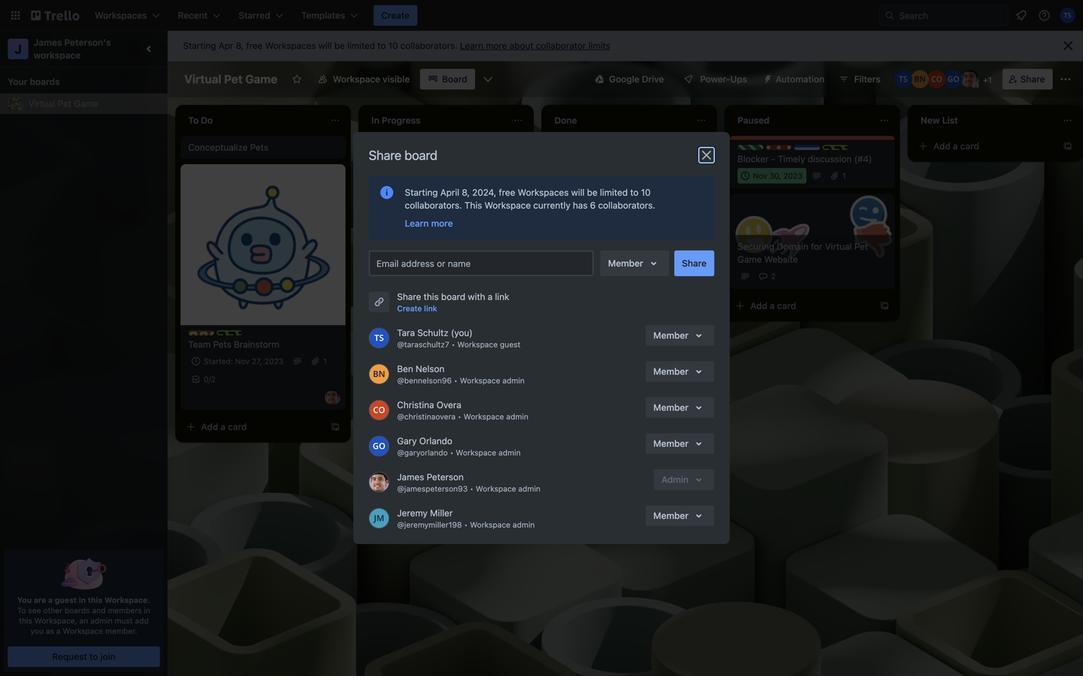Task type: describe. For each thing, give the bounding box(es) containing it.
will inside 'starting april 8, 2024, free workspaces will be limited to 10 collaborators.'
[[571, 187, 585, 198]]

0 horizontal spatial in
[[79, 596, 86, 605]]

starting for starting apr 8, free workspaces will be limited to 10 collaborators. learn more about collaborator limits
[[183, 40, 216, 51]]

blocker - timely discussion (#4) link
[[738, 153, 887, 166]]

limited inside 'starting april 8, 2024, free workspaces will be limited to 10 collaborators.'
[[600, 187, 628, 198]]

1 horizontal spatial this
[[88, 596, 103, 605]]

collaborator
[[536, 40, 586, 51]]

show menu image
[[1059, 73, 1072, 86]]

conceptualize
[[188, 142, 248, 153]]

virtual inside "securing domain for virtual pet game website"
[[825, 241, 852, 252]]

j
[[14, 41, 22, 56]]

with
[[468, 292, 485, 302]]

as
[[46, 627, 54, 636]]

conceptualize pets
[[188, 142, 268, 153]]

member button for jeremy miller
[[646, 506, 714, 527]]

workspace.
[[105, 596, 150, 605]]

27,
[[252, 357, 262, 366]]

gary
[[397, 436, 417, 447]]

star or unstar board image
[[292, 74, 302, 84]]

member for ben nelson
[[653, 367, 689, 377]]

0 vertical spatial boards
[[30, 76, 60, 87]]

and
[[92, 607, 106, 616]]

power-ups button
[[674, 69, 755, 90]]

0 horizontal spatial be
[[334, 40, 345, 51]]

an
[[79, 617, 88, 626]]

for
[[811, 241, 823, 252]]

0 horizontal spatial 2023
[[264, 357, 283, 366]]

orlando
[[419, 436, 452, 447]]

members
[[108, 607, 142, 616]]

blocker for blocker fyi
[[779, 146, 807, 155]]

Board name text field
[[178, 69, 284, 90]]

visible
[[383, 74, 410, 84]]

timely
[[778, 154, 805, 164]]

1 vertical spatial in
[[144, 607, 150, 616]]

automation button
[[758, 69, 832, 90]]

be inside 'starting april 8, 2024, free workspaces will be limited to 10 collaborators.'
[[587, 187, 598, 198]]

customize views image
[[481, 73, 494, 86]]

member.
[[105, 627, 137, 636]]

pet inside virtual pet game text field
[[224, 72, 243, 86]]

workspace inside james peterson @jamespeterson93 • workspace admin
[[476, 485, 516, 494]]

blocker fyi
[[779, 146, 819, 155]]

0 horizontal spatial more
[[431, 218, 453, 229]]

color: red, title: "blocker" element
[[766, 145, 807, 155]]

overa
[[437, 400, 461, 411]]

gary orlando (garyorlando) image
[[944, 70, 962, 88]]

discussion
[[808, 154, 852, 164]]

+ 1
[[983, 75, 992, 84]]

• for peterson
[[470, 485, 474, 494]]

learn more
[[405, 218, 453, 229]]

0 horizontal spatial create from template… image
[[330, 422, 340, 433]]

james peterson @jamespeterson93 • workspace admin
[[397, 472, 541, 494]]

member for christina overa
[[653, 403, 689, 413]]

card for the left create from template… image
[[594, 171, 613, 181]]

1 horizontal spatial more
[[486, 40, 507, 51]]

task
[[252, 331, 269, 340]]

@bennelson96
[[397, 377, 452, 386]]

starting for starting april 8, 2024, free workspaces will be limited to 10 collaborators.
[[405, 187, 438, 198]]

• for orlando
[[450, 449, 454, 458]]

workspace inside jeremy miller @jeremymiller198 • workspace admin
[[470, 521, 510, 530]]

0 horizontal spatial share button
[[674, 251, 714, 277]]

game inside text field
[[245, 72, 277, 86]]

this workspace currently has 6 collaborators.
[[465, 200, 655, 211]]

conceptualize pets link
[[188, 141, 338, 154]]

8, for april
[[462, 187, 470, 198]]

google drive button
[[587, 69, 672, 90]]

• inside tara schultz (you) @taraschultz7 • workspace guest
[[452, 340, 455, 349]]

0 horizontal spatial 2
[[211, 375, 216, 384]]

james for james peterson @jamespeterson93 • workspace admin
[[397, 472, 424, 483]]

nov 30, 2023
[[753, 172, 803, 181]]

peterson
[[427, 472, 464, 483]]

30,
[[770, 172, 781, 181]]

0 vertical spatial member button
[[600, 251, 669, 277]]

join
[[100, 652, 116, 663]]

tara schultz (you) @taraschultz7 • workspace guest
[[397, 328, 520, 349]]

you
[[17, 596, 32, 605]]

card for create from template… image to the bottom
[[777, 301, 796, 311]]

0 vertical spatial free
[[246, 40, 263, 51]]

to inside 'starting april 8, 2024, free workspaces will be limited to 10 collaborators.'
[[630, 187, 639, 198]]

power-ups
[[700, 74, 747, 84]]

fyi
[[807, 146, 819, 155]]

member button for tara schultz (you)
[[646, 326, 714, 346]]

schultz
[[417, 328, 449, 338]]

admin inside you are a guest in this workspace. to see other boards and members in this workspace, an admin must add you as a workspace member.
[[90, 617, 113, 626]]

workspaces inside 'starting april 8, 2024, free workspaces will be limited to 10 collaborators.'
[[518, 187, 569, 198]]

collaborators. inside 'starting april 8, 2024, free workspaces will be limited to 10 collaborators.'
[[405, 200, 462, 211]]

0 vertical spatial james peterson (jamespeterson93) image
[[961, 70, 979, 88]]

0
[[204, 375, 209, 384]]

• for miller
[[464, 521, 468, 530]]

1 horizontal spatial learn
[[460, 40, 483, 51]]

admin for overa
[[506, 413, 528, 422]]

ups
[[730, 74, 747, 84]]

christina
[[397, 400, 434, 411]]

primary element
[[0, 0, 1083, 31]]

collaborators. right 6
[[598, 200, 655, 211]]

april
[[440, 187, 459, 198]]

to
[[17, 607, 26, 616]]

filters
[[854, 74, 881, 84]]

Nov 30, 2023 checkbox
[[738, 168, 806, 184]]

securing
[[738, 241, 774, 252]]

0 vertical spatial create from template… image
[[1063, 141, 1073, 152]]

virtual pet game link
[[28, 97, 160, 110]]

member for gary orlando
[[653, 439, 689, 449]]

started:
[[204, 357, 233, 366]]

jeremy miller @jeremymiller198 • workspace admin
[[397, 508, 535, 530]]

create button
[[374, 5, 417, 26]]

google drive
[[609, 74, 664, 84]]

0 horizontal spatial game
[[74, 98, 98, 109]]

add a card button for create from template… image to the bottom
[[730, 296, 872, 317]]

google
[[609, 74, 640, 84]]

0 horizontal spatial 10
[[388, 40, 398, 51]]

sm image
[[758, 69, 776, 87]]

request to join
[[52, 652, 116, 663]]

other
[[43, 607, 63, 616]]

your boards with 1 items element
[[8, 74, 153, 90]]

0 horizontal spatial nov
[[235, 357, 250, 366]]

domain
[[777, 241, 809, 252]]

board link
[[420, 69, 475, 90]]

workspace inside you are a guest in this workspace. to see other boards and members in this workspace, an admin must add you as a workspace member.
[[63, 627, 103, 636]]

0 horizontal spatial christina overa (christinaovera) image
[[369, 400, 389, 421]]

1 vertical spatial learn
[[405, 218, 429, 229]]

0 horizontal spatial create from template… image
[[696, 171, 707, 181]]

you
[[30, 627, 44, 636]]

pets for team
[[213, 339, 231, 350]]

automation
[[776, 74, 825, 84]]

blocker - timely discussion (#4)
[[738, 154, 872, 164]]

nelson
[[416, 364, 445, 375]]

1 vertical spatial virtual
[[28, 98, 55, 109]]

drive
[[642, 74, 664, 84]]

(#4)
[[854, 154, 872, 164]]

1 vertical spatial link
[[424, 304, 437, 313]]

workspace inside gary orlando @garyorlando • workspace admin
[[456, 449, 496, 458]]

starting apr 8, free workspaces will be limited to 10 collaborators. learn more about collaborator limits
[[183, 40, 610, 51]]

1 vertical spatial create from template… image
[[879, 301, 890, 311]]

team for team task
[[230, 331, 250, 340]]

color: bold lime, title: "team task" element
[[217, 331, 269, 340]]

goal
[[750, 146, 767, 155]]

virtual inside text field
[[184, 72, 221, 86]]

ben nelson (bennelson96) image
[[369, 364, 389, 385]]

share board
[[369, 148, 437, 163]]

Search field
[[895, 6, 1008, 25]]

card for create from template… icon to the left
[[228, 422, 247, 433]]

tara schultz (taraschultz7) image
[[1060, 8, 1075, 23]]

team for team pets brainstorm
[[188, 339, 211, 350]]

2 horizontal spatial 1
[[988, 75, 992, 84]]

add a card button for create from template… icon to the left
[[181, 417, 322, 438]]

ben nelson @bennelson96 • workspace admin
[[397, 364, 525, 386]]

1 for blocker - timely discussion (#4)
[[843, 172, 846, 181]]

0 / 2
[[204, 375, 216, 384]]

2024,
[[472, 187, 496, 198]]

0 horizontal spatial limited
[[347, 40, 375, 51]]

@jeremymiller198
[[397, 521, 462, 530]]



Task type: locate. For each thing, give the bounding box(es) containing it.
workspace visible button
[[310, 69, 418, 90]]

close image
[[699, 148, 714, 163]]

0 vertical spatial game
[[245, 72, 277, 86]]

must
[[115, 617, 133, 626]]

2023 inside nov 30, 2023 option
[[783, 172, 803, 181]]

• for nelson
[[454, 377, 458, 386]]

0 horizontal spatial tara schultz (taraschultz7) image
[[369, 328, 389, 349]]

1 vertical spatial virtual pet game
[[28, 98, 98, 109]]

0 horizontal spatial will
[[318, 40, 332, 51]]

add
[[384, 141, 401, 152], [934, 141, 951, 152], [567, 171, 584, 181], [750, 301, 767, 311], [201, 422, 218, 433]]

0 vertical spatial 2023
[[783, 172, 803, 181]]

admin inside james peterson @jamespeterson93 • workspace admin
[[518, 485, 541, 494]]

workspace down (you)
[[457, 340, 498, 349]]

•
[[452, 340, 455, 349], [454, 377, 458, 386], [458, 413, 461, 422], [450, 449, 454, 458], [470, 485, 474, 494], [464, 521, 468, 530]]

1 vertical spatial create from template… image
[[330, 422, 340, 433]]

brainstorm
[[234, 339, 279, 350]]

1 horizontal spatial game
[[245, 72, 277, 86]]

boards inside you are a guest in this workspace. to see other boards and members in this workspace, an admin must add you as a workspace member.
[[65, 607, 90, 616]]

about
[[510, 40, 534, 51]]

starting left april
[[405, 187, 438, 198]]

workspace inside christina overa @christinaovera • workspace admin
[[464, 413, 504, 422]]

0 horizontal spatial virtual pet game
[[28, 98, 98, 109]]

blocker for blocker - timely discussion (#4)
[[738, 154, 769, 164]]

pet inside virtual pet game link
[[58, 98, 72, 109]]

card for topmost create from template… icon
[[960, 141, 979, 152]]

0 vertical spatial link
[[495, 292, 509, 302]]

peterson's
[[64, 37, 111, 48]]

guest inside tara schultz (you) @taraschultz7 • workspace guest
[[500, 340, 520, 349]]

guest up the ben nelson @bennelson96 • workspace admin
[[500, 340, 520, 349]]

1 vertical spatial tara schultz (taraschultz7) image
[[369, 328, 389, 349]]

team task
[[230, 331, 269, 340]]

create from template… image
[[696, 171, 707, 181], [879, 301, 890, 311]]

this up and
[[88, 596, 103, 605]]

member button for ben nelson
[[646, 362, 714, 382]]

• for overa
[[458, 413, 461, 422]]

0 horizontal spatial james peterson (jamespeterson93) image
[[369, 473, 389, 493]]

@garyorlando
[[397, 449, 448, 458]]

1 horizontal spatial virtual
[[184, 72, 221, 86]]

free right 2024,
[[499, 187, 515, 198]]

1
[[988, 75, 992, 84], [843, 172, 846, 181], [323, 357, 327, 366]]

member for jeremy miller
[[653, 511, 689, 522]]

0 horizontal spatial 8,
[[236, 40, 244, 51]]

virtual pet game down your boards with 1 items element
[[28, 98, 98, 109]]

james up @jamespeterson93
[[397, 472, 424, 483]]

0 vertical spatial 2
[[771, 272, 776, 281]]

0 vertical spatial board
[[405, 148, 437, 163]]

james peterson (jamespeterson93) image left +
[[961, 70, 979, 88]]

1 horizontal spatial nov
[[753, 172, 767, 181]]

1 horizontal spatial link
[[495, 292, 509, 302]]

boards right your
[[30, 76, 60, 87]]

pet inside "securing domain for virtual pet game website"
[[854, 241, 868, 252]]

0 vertical spatial to
[[378, 40, 386, 51]]

team pets brainstorm link
[[188, 338, 338, 351]]

admin for miller
[[513, 521, 535, 530]]

0 vertical spatial share button
[[1002, 69, 1053, 90]]

admin for nelson
[[502, 377, 525, 386]]

team down color: yellow, title: none icon at the left top of page
[[188, 339, 211, 350]]

0 horizontal spatial free
[[246, 40, 263, 51]]

+
[[983, 75, 988, 84]]

free right apr
[[246, 40, 263, 51]]

1 down discussion
[[843, 172, 846, 181]]

2023
[[783, 172, 803, 181], [264, 357, 283, 366]]

securing domain for virtual pet game website
[[738, 241, 868, 265]]

guest inside you are a guest in this workspace. to see other boards and members in this workspace, an admin must add you as a workspace member.
[[55, 596, 77, 605]]

add a card button for topmost create from template… icon
[[913, 136, 1055, 157]]

1 horizontal spatial workspaces
[[518, 187, 569, 198]]

1 vertical spatial member button
[[646, 326, 714, 346]]

1 vertical spatial 1
[[843, 172, 846, 181]]

add a card button
[[364, 136, 505, 157], [913, 136, 1055, 157], [547, 166, 689, 186], [730, 296, 872, 317], [181, 417, 322, 438]]

be up workspace visible button
[[334, 40, 345, 51]]

workspace up gary orlando @garyorlando • workspace admin
[[464, 413, 504, 422]]

workspace left visible
[[333, 74, 380, 84]]

link
[[495, 292, 509, 302], [424, 304, 437, 313]]

admin for peterson
[[518, 485, 541, 494]]

game down securing
[[738, 254, 762, 265]]

2 member button from the top
[[646, 398, 714, 418]]

• inside james peterson @jamespeterson93 • workspace admin
[[470, 485, 474, 494]]

8, inside 'starting april 8, 2024, free workspaces will be limited to 10 collaborators.'
[[462, 187, 470, 198]]

christina overa @christinaovera • workspace admin
[[397, 400, 528, 422]]

admin inside christina overa @christinaovera • workspace admin
[[506, 413, 528, 422]]

1 member button from the top
[[646, 362, 714, 382]]

virtual right for
[[825, 241, 852, 252]]

are
[[34, 596, 46, 605]]

1 vertical spatial 2023
[[264, 357, 283, 366]]

2 horizontal spatial to
[[630, 187, 639, 198]]

0 horizontal spatial pets
[[213, 339, 231, 350]]

workspace inside button
[[333, 74, 380, 84]]

learn more about collaborator limits link
[[460, 40, 610, 51]]

10 inside 'starting april 8, 2024, free workspaces will be limited to 10 collaborators.'
[[641, 187, 651, 198]]

0 horizontal spatial learn
[[405, 218, 429, 229]]

1 horizontal spatial 1
[[843, 172, 846, 181]]

workspaces up star or unstar board image
[[265, 40, 316, 51]]

1 horizontal spatial be
[[587, 187, 598, 198]]

create up 'tara'
[[397, 304, 422, 313]]

james for james peterson's workspace
[[34, 37, 62, 48]]

1 horizontal spatial in
[[144, 607, 150, 616]]

nov left 27,
[[235, 357, 250, 366]]

1 vertical spatial pets
[[213, 339, 231, 350]]

filters button
[[835, 69, 884, 90]]

workspace down james peterson @jamespeterson93 • workspace admin
[[470, 521, 510, 530]]

1 horizontal spatial guest
[[500, 340, 520, 349]]

collaborators. up learn more
[[405, 200, 462, 211]]

free
[[246, 40, 263, 51], [499, 187, 515, 198]]

james peterson (jamespeterson93) image
[[961, 70, 979, 88], [369, 473, 389, 493]]

1 vertical spatial 10
[[641, 187, 651, 198]]

workspace inside tara schultz (you) @taraschultz7 • workspace guest
[[457, 340, 498, 349]]

james inside james peterson @jamespeterson93 • workspace admin
[[397, 472, 424, 483]]

1 vertical spatial boards
[[65, 607, 90, 616]]

admin inside jeremy miller @jeremymiller198 • workspace admin
[[513, 521, 535, 530]]

1 horizontal spatial free
[[499, 187, 515, 198]]

workspace,
[[34, 617, 77, 626]]

0 vertical spatial in
[[79, 596, 86, 605]]

0 horizontal spatial starting
[[183, 40, 216, 51]]

6
[[590, 200, 596, 211]]

boards up an
[[65, 607, 90, 616]]

workspaces up currently
[[518, 187, 569, 198]]

1 horizontal spatial board
[[441, 292, 465, 302]]

2 vertical spatial pet
[[854, 241, 868, 252]]

8, up this
[[462, 187, 470, 198]]

jeremy miller (jeremymiller198) image
[[369, 509, 389, 529]]

workspace visible
[[333, 74, 410, 84]]

limited up this workspace currently has 6 collaborators.
[[600, 187, 628, 198]]

0 vertical spatial create
[[381, 10, 410, 21]]

1 vertical spatial member button
[[646, 398, 714, 418]]

ben nelson (bennelson96) image
[[911, 70, 929, 88]]

1 vertical spatial 8,
[[462, 187, 470, 198]]

0 vertical spatial tara schultz (taraschultz7) image
[[894, 70, 912, 88]]

a inside share this board with a link create link
[[488, 292, 493, 302]]

@jamespeterson93
[[397, 485, 468, 494]]

2 down the website
[[771, 272, 776, 281]]

member button
[[646, 362, 714, 382], [646, 398, 714, 418], [646, 506, 714, 527]]

0 vertical spatial will
[[318, 40, 332, 51]]

game down your boards with 1 items element
[[74, 98, 98, 109]]

virtual down your boards
[[28, 98, 55, 109]]

0 vertical spatial james
[[34, 37, 62, 48]]

1 vertical spatial 2
[[211, 375, 216, 384]]

share button left show menu icon
[[1002, 69, 1053, 90]]

1 horizontal spatial create from template… image
[[879, 301, 890, 311]]

8, right apr
[[236, 40, 244, 51]]

share this board with a link create link
[[397, 292, 509, 313]]

1 vertical spatial pet
[[58, 98, 72, 109]]

this inside share this board with a link create link
[[424, 292, 439, 302]]

christina overa (christinaovera) image
[[928, 70, 946, 88], [369, 400, 389, 421]]

blocker
[[779, 146, 807, 155], [738, 154, 769, 164]]

1 horizontal spatial starting
[[405, 187, 438, 198]]

-
[[771, 154, 775, 164]]

pet down apr
[[224, 72, 243, 86]]

• up the overa
[[454, 377, 458, 386]]

1 vertical spatial james peterson (jamespeterson93) image
[[369, 473, 389, 493]]

starting
[[183, 40, 216, 51], [405, 187, 438, 198]]

james inside james peterson's workspace
[[34, 37, 62, 48]]

0 vertical spatial 8,
[[236, 40, 244, 51]]

1 vertical spatial workspaces
[[518, 187, 569, 198]]

team left task
[[230, 331, 250, 340]]

0 vertical spatial guest
[[500, 340, 520, 349]]

miller
[[430, 508, 453, 519]]

tara
[[397, 328, 415, 338]]

1 vertical spatial this
[[88, 596, 103, 605]]

will up workspace visible button
[[318, 40, 332, 51]]

• down (you)
[[452, 340, 455, 349]]

1 horizontal spatial blocker
[[779, 146, 807, 155]]

pets up started: at left
[[213, 339, 231, 350]]

more left about
[[486, 40, 507, 51]]

a
[[404, 141, 409, 152], [953, 141, 958, 152], [587, 171, 592, 181], [488, 292, 493, 302], [770, 301, 775, 311], [221, 422, 226, 433], [48, 596, 53, 605], [56, 627, 61, 636]]

share button
[[1002, 69, 1053, 90], [674, 251, 714, 277]]

free inside 'starting april 8, 2024, free workspaces will be limited to 10 collaborators.'
[[499, 187, 515, 198]]

0 vertical spatial more
[[486, 40, 507, 51]]

power-
[[700, 74, 730, 84]]

workspace down an
[[63, 627, 103, 636]]

1 for team pets brainstorm
[[323, 357, 327, 366]]

pet down your boards with 1 items element
[[58, 98, 72, 109]]

will up has
[[571, 187, 585, 198]]

• inside christina overa @christinaovera • workspace admin
[[458, 413, 461, 422]]

1 vertical spatial more
[[431, 218, 453, 229]]

create up starting apr 8, free workspaces will be limited to 10 collaborators. learn more about collaborator limits
[[381, 10, 410, 21]]

color: bold lime, title: none image
[[823, 145, 848, 150]]

board inside share this board with a link create link
[[441, 292, 465, 302]]

10
[[388, 40, 398, 51], [641, 187, 651, 198]]

• inside jeremy miller @jeremymiller198 • workspace admin
[[464, 521, 468, 530]]

2 horizontal spatial this
[[424, 292, 439, 302]]

• right @jeremymiller198 at left bottom
[[464, 521, 468, 530]]

this
[[465, 200, 482, 211]]

tara schultz (taraschultz7) image
[[894, 70, 912, 88], [369, 328, 389, 349]]

create from template… image
[[1063, 141, 1073, 152], [330, 422, 340, 433]]

to inside button
[[89, 652, 98, 663]]

1 horizontal spatial 2
[[771, 272, 776, 281]]

christina overa (christinaovera) image left +
[[928, 70, 946, 88]]

color: blue, title: "fyi" element
[[794, 145, 820, 155]]

0 horizontal spatial blocker
[[738, 154, 769, 164]]

0 vertical spatial learn
[[460, 40, 483, 51]]

2 horizontal spatial pet
[[854, 241, 868, 252]]

1 horizontal spatial 2023
[[783, 172, 803, 181]]

2
[[771, 272, 776, 281], [211, 375, 216, 384]]

james
[[34, 37, 62, 48], [397, 472, 424, 483]]

(you)
[[451, 328, 473, 338]]

0 horizontal spatial workspaces
[[265, 40, 316, 51]]

0 vertical spatial 10
[[388, 40, 398, 51]]

virtual pet game inside text field
[[184, 72, 277, 86]]

1 horizontal spatial tara schultz (taraschultz7) image
[[894, 70, 912, 88]]

team
[[230, 331, 250, 340], [188, 339, 211, 350]]

1 vertical spatial share button
[[674, 251, 714, 277]]

nov left the 30,
[[753, 172, 767, 181]]

game inside "securing domain for virtual pet game website"
[[738, 254, 762, 265]]

member for tara schultz (you)
[[653, 330, 689, 341]]

0 vertical spatial christina overa (christinaovera) image
[[928, 70, 946, 88]]

in
[[79, 596, 86, 605], [144, 607, 150, 616]]

james peterson (jamespeterson93) image
[[325, 390, 340, 406]]

open information menu image
[[1038, 9, 1051, 22]]

website
[[764, 254, 798, 265]]

currently
[[533, 200, 571, 211]]

admin inside the ben nelson @bennelson96 • workspace admin
[[502, 377, 525, 386]]

1 horizontal spatial pet
[[224, 72, 243, 86]]

workspace up christina overa @christinaovera • workspace admin
[[460, 377, 500, 386]]

workspace up james peterson @jamespeterson93 • workspace admin
[[456, 449, 496, 458]]

Email address or name text field
[[377, 255, 591, 273]]

guest up 'other'
[[55, 596, 77, 605]]

8, for apr
[[236, 40, 244, 51]]

collaborators. up board link
[[400, 40, 458, 51]]

you are a guest in this workspace. to see other boards and members in this workspace, an admin must add you as a workspace member.
[[17, 596, 150, 636]]

starting inside 'starting april 8, 2024, free workspaces will be limited to 10 collaborators.'
[[405, 187, 438, 198]]

nov inside option
[[753, 172, 767, 181]]

virtual pet game
[[184, 72, 277, 86], [28, 98, 98, 109]]

in up an
[[79, 596, 86, 605]]

pets inside "link"
[[250, 142, 268, 153]]

• inside the ben nelson @bennelson96 • workspace admin
[[454, 377, 458, 386]]

starting left apr
[[183, 40, 216, 51]]

0 horizontal spatial board
[[405, 148, 437, 163]]

1 vertical spatial to
[[630, 187, 639, 198]]

your
[[8, 76, 27, 87]]

1 vertical spatial board
[[441, 292, 465, 302]]

game left star or unstar board image
[[245, 72, 277, 86]]

be up 6
[[587, 187, 598, 198]]

see
[[28, 607, 41, 616]]

create inside 'button'
[[381, 10, 410, 21]]

1 right gary orlando (garyorlando) icon at the right top of the page
[[988, 75, 992, 84]]

2 vertical spatial member button
[[646, 506, 714, 527]]

share inside share this board with a link create link
[[397, 292, 421, 302]]

2 vertical spatial this
[[19, 617, 32, 626]]

has
[[573, 200, 588, 211]]

1 horizontal spatial virtual pet game
[[184, 72, 277, 86]]

color: green, title: "goal" element
[[738, 145, 767, 155]]

this
[[424, 292, 439, 302], [88, 596, 103, 605], [19, 617, 32, 626]]

search image
[[885, 10, 895, 21]]

pets for conceptualize
[[250, 142, 268, 153]]

add a card button for the left create from template… image
[[547, 166, 689, 186]]

member button for christina overa
[[646, 398, 714, 418]]

• down orlando
[[450, 449, 454, 458]]

this up schultz
[[424, 292, 439, 302]]

gary orlando @garyorlando • workspace admin
[[397, 436, 521, 458]]

card
[[411, 141, 430, 152], [960, 141, 979, 152], [594, 171, 613, 181], [777, 301, 796, 311], [228, 422, 247, 433]]

0 vertical spatial this
[[424, 292, 439, 302]]

member button for gary orlando
[[646, 434, 714, 455]]

your boards
[[8, 76, 60, 87]]

• inside gary orlando @garyorlando • workspace admin
[[450, 449, 454, 458]]

link up schultz
[[424, 304, 437, 313]]

2 vertical spatial 1
[[323, 357, 327, 366]]

1 horizontal spatial boards
[[65, 607, 90, 616]]

collaborators.
[[400, 40, 458, 51], [405, 200, 462, 211], [598, 200, 655, 211]]

1 horizontal spatial pets
[[250, 142, 268, 153]]

3 member button from the top
[[646, 506, 714, 527]]

started: nov 27, 2023
[[204, 357, 283, 366]]

add
[[135, 617, 149, 626]]

more
[[486, 40, 507, 51], [431, 218, 453, 229]]

0 horizontal spatial guest
[[55, 596, 77, 605]]

virtual down apr
[[184, 72, 221, 86]]

color: yellow, title: none image
[[188, 331, 214, 336]]

tara schultz (taraschultz7) image left 'tara'
[[369, 328, 389, 349]]

admin for orlando
[[499, 449, 521, 458]]

james up workspace
[[34, 37, 62, 48]]

2 right 0
[[211, 375, 216, 384]]

pet right for
[[854, 241, 868, 252]]

nov
[[753, 172, 767, 181], [235, 357, 250, 366]]

gary orlando (garyorlando) image
[[369, 436, 389, 457]]

workspace up jeremy miller @jeremymiller198 • workspace admin at the left of the page
[[476, 485, 516, 494]]

in up add
[[144, 607, 150, 616]]

workspace down 2024,
[[485, 200, 531, 211]]

workspace
[[34, 50, 81, 61]]

james peterson (jamespeterson93) image down gary orlando (garyorlando) image
[[369, 473, 389, 493]]

switch to… image
[[9, 9, 22, 22]]

more down april
[[431, 218, 453, 229]]

create
[[381, 10, 410, 21], [397, 304, 422, 313]]

• up jeremy miller @jeremymiller198 • workspace admin at the left of the page
[[470, 485, 474, 494]]

0 vertical spatial virtual
[[184, 72, 221, 86]]

create link button
[[397, 302, 437, 315]]

jeremy
[[397, 508, 428, 519]]

tara schultz (taraschultz7) image right filters
[[894, 70, 912, 88]]

share button left securing
[[674, 251, 714, 277]]

1 vertical spatial will
[[571, 187, 585, 198]]

securing domain for virtual pet game website link
[[738, 240, 887, 266]]

pets right conceptualize
[[250, 142, 268, 153]]

@christinaovera
[[397, 413, 456, 422]]

0 horizontal spatial to
[[89, 652, 98, 663]]

share
[[1020, 74, 1045, 84], [369, 148, 401, 163], [682, 258, 707, 269], [397, 292, 421, 302]]

1 horizontal spatial 10
[[641, 187, 651, 198]]

1 up james peterson (jamespeterson93) image on the bottom left
[[323, 357, 327, 366]]

1 vertical spatial game
[[74, 98, 98, 109]]

starting april 8, 2024, free workspaces will be limited to 10 collaborators.
[[405, 187, 651, 211]]

0 vertical spatial be
[[334, 40, 345, 51]]

learn more link
[[405, 217, 453, 230]]

virtual
[[184, 72, 221, 86], [28, 98, 55, 109], [825, 241, 852, 252]]

request
[[52, 652, 87, 663]]

james peterson's workspace
[[34, 37, 113, 61]]

limits
[[588, 40, 610, 51]]

2 horizontal spatial game
[[738, 254, 762, 265]]

virtual pet game down apr
[[184, 72, 277, 86]]

limited up workspace visible button
[[347, 40, 375, 51]]

ben
[[397, 364, 413, 375]]

2023 down "timely"
[[783, 172, 803, 181]]

1 vertical spatial be
[[587, 187, 598, 198]]

create inside share this board with a link create link
[[397, 304, 422, 313]]

• down the overa
[[458, 413, 461, 422]]

2023 right 27,
[[264, 357, 283, 366]]

christina overa (christinaovera) image up gary orlando (garyorlando) image
[[369, 400, 389, 421]]

1 vertical spatial free
[[499, 187, 515, 198]]

team pets brainstorm
[[188, 339, 279, 350]]

workspace inside the ben nelson @bennelson96 • workspace admin
[[460, 377, 500, 386]]

0 horizontal spatial james
[[34, 37, 62, 48]]

link right with
[[495, 292, 509, 302]]

admin inside gary orlando @garyorlando • workspace admin
[[499, 449, 521, 458]]

0 notifications image
[[1014, 8, 1029, 23]]

this down to
[[19, 617, 32, 626]]



Task type: vqa. For each thing, say whether or not it's contained in the screenshot.
the top the guest
yes



